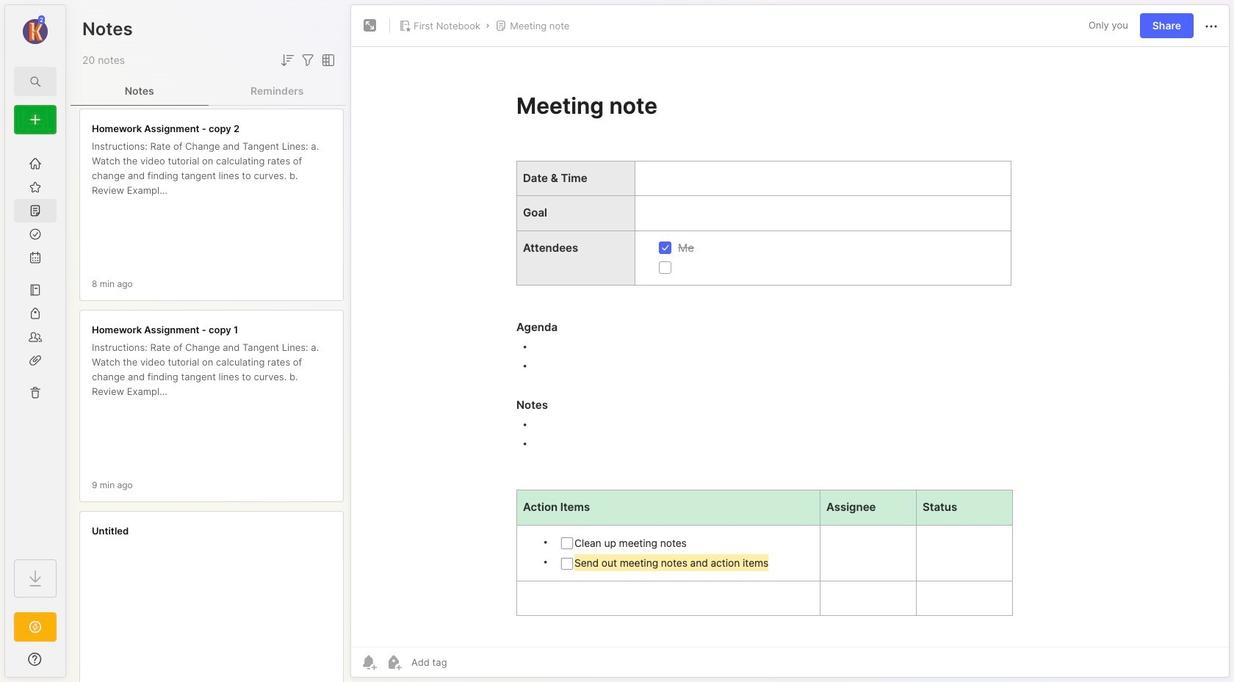 Task type: locate. For each thing, give the bounding box(es) containing it.
tree
[[5, 143, 65, 547]]

Add filters field
[[299, 51, 317, 69]]

View options field
[[317, 51, 337, 69]]

main element
[[0, 0, 71, 683]]

add filters image
[[299, 51, 317, 69]]

tab list
[[71, 76, 346, 106]]

More actions field
[[1203, 16, 1221, 35]]

Add tag field
[[410, 656, 521, 670]]

add tag image
[[385, 654, 403, 672]]

WHAT'S NEW field
[[5, 648, 65, 672]]

expand note image
[[362, 17, 379, 35]]

Sort options field
[[279, 51, 296, 69]]



Task type: vqa. For each thing, say whether or not it's contained in the screenshot.
13 minutes ago
no



Task type: describe. For each thing, give the bounding box(es) containing it.
home image
[[28, 157, 43, 171]]

tree inside main element
[[5, 143, 65, 547]]

Account field
[[5, 14, 65, 46]]

Note Editor text field
[[351, 46, 1230, 648]]

click to expand image
[[64, 656, 75, 673]]

edit search image
[[26, 73, 44, 90]]

note window element
[[351, 4, 1230, 682]]

upgrade image
[[26, 619, 44, 636]]

more actions image
[[1203, 18, 1221, 35]]

add a reminder image
[[360, 654, 378, 672]]



